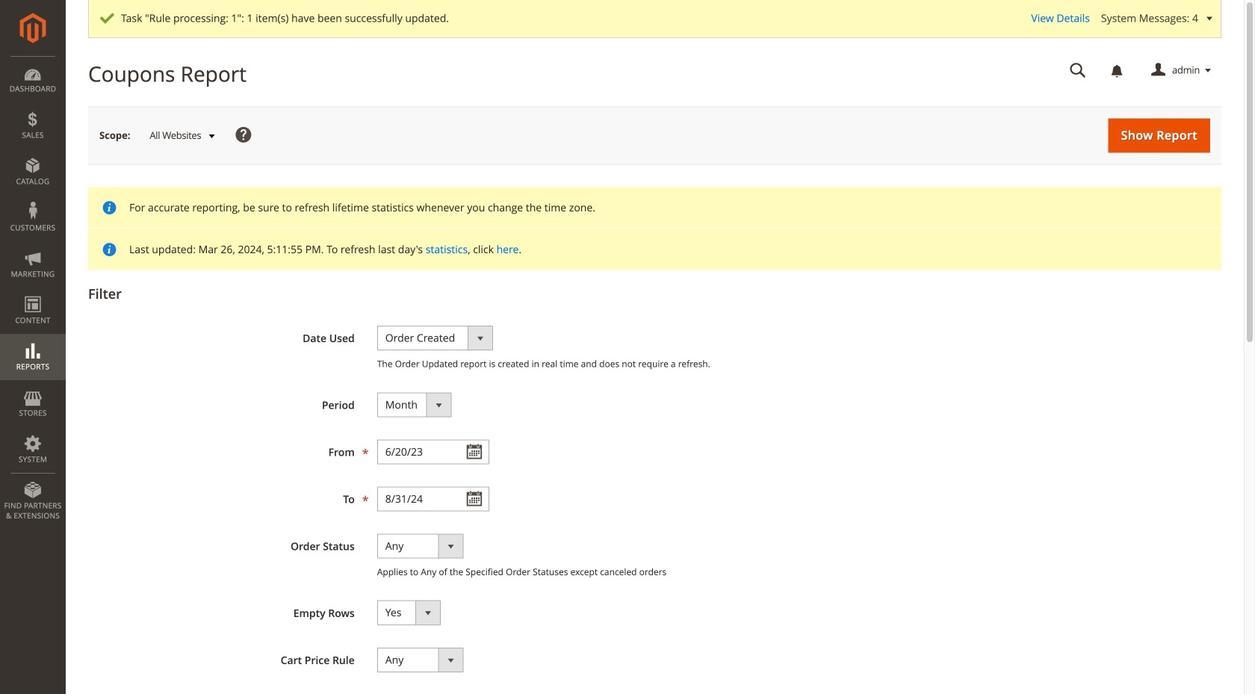 Task type: vqa. For each thing, say whether or not it's contained in the screenshot.
menu bar
yes



Task type: locate. For each thing, give the bounding box(es) containing it.
None text field
[[377, 440, 489, 464]]

magento admin panel image
[[20, 13, 46, 43]]

None text field
[[1060, 58, 1097, 84], [377, 487, 489, 512], [1060, 58, 1097, 84], [377, 487, 489, 512]]

menu bar
[[0, 56, 66, 529]]



